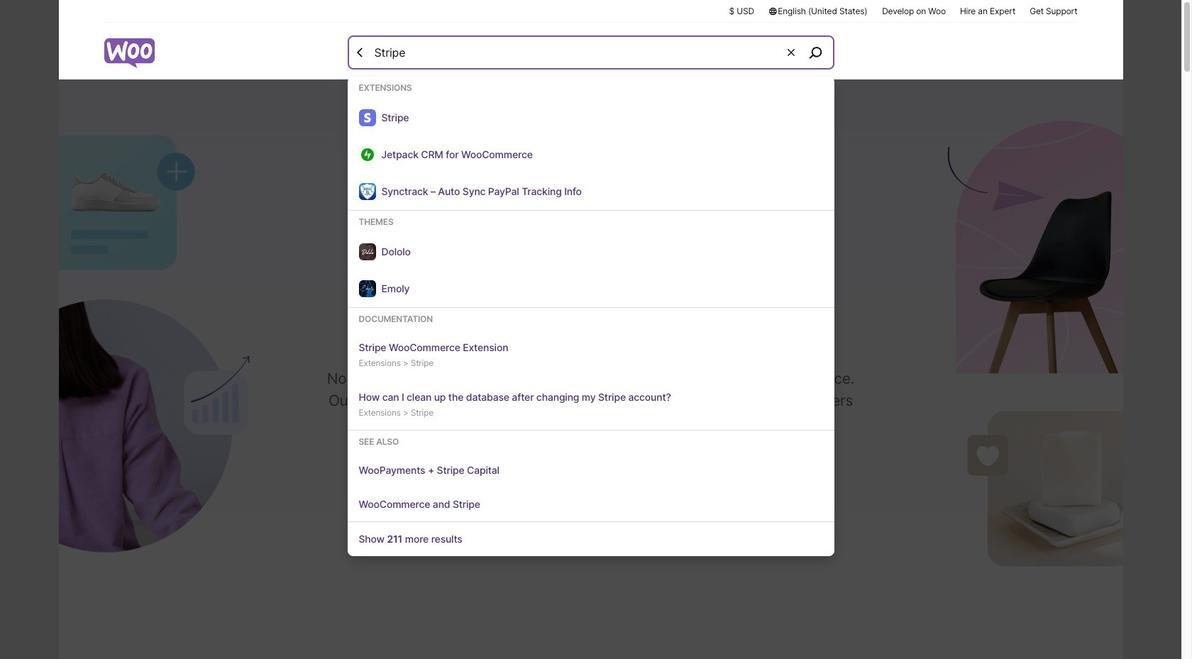 Task type: describe. For each thing, give the bounding box(es) containing it.
2 group from the top
[[347, 216, 834, 308]]

1 group from the top
[[347, 82, 834, 211]]

close search image
[[353, 45, 367, 59]]

Find extensions, themes, guides, and more… search field
[[371, 38, 785, 67]]



Task type: locate. For each thing, give the bounding box(es) containing it.
list box
[[347, 82, 834, 556]]

3 group from the top
[[347, 314, 834, 431]]

None search field
[[347, 35, 834, 556]]

4 group from the top
[[347, 436, 834, 522]]

group
[[347, 82, 834, 211], [347, 216, 834, 308], [347, 314, 834, 431], [347, 436, 834, 522]]



Task type: vqa. For each thing, say whether or not it's contained in the screenshot.
second Group from the top of the page
yes



